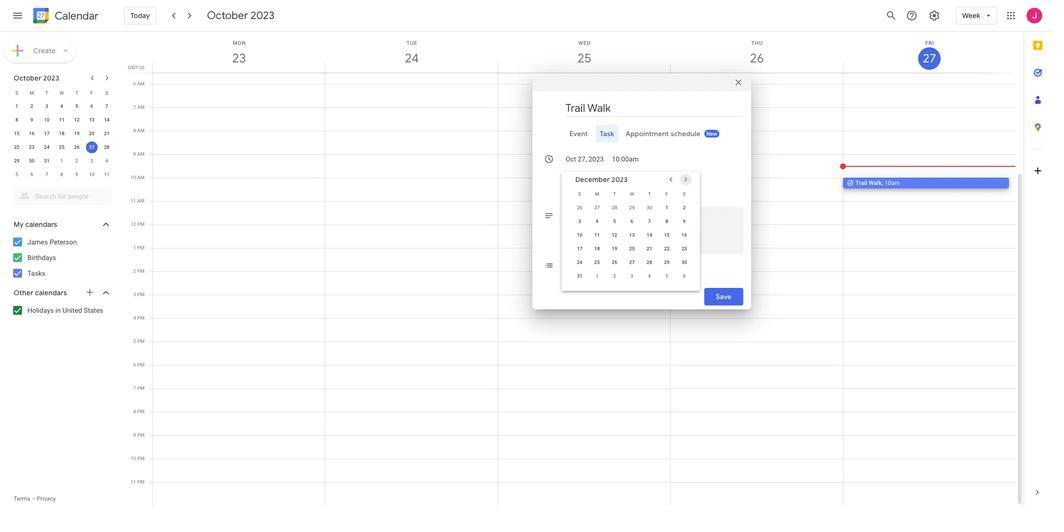 Task type: locate. For each thing, give the bounding box(es) containing it.
0 horizontal spatial 28 element
[[101, 142, 113, 153]]

3 am from the top
[[137, 128, 145, 133]]

13 element
[[86, 114, 98, 126], [626, 229, 638, 241]]

30 element up 'november 6' element
[[26, 155, 38, 167]]

0 vertical spatial october
[[207, 9, 248, 22]]

5 inside january 5 element
[[666, 273, 668, 279]]

18
[[59, 131, 65, 136], [594, 246, 600, 251]]

29 element up january 5 element
[[661, 257, 673, 268]]

9 am
[[133, 151, 145, 157]]

in
[[55, 307, 61, 315]]

4
[[60, 104, 63, 109], [105, 158, 108, 164], [596, 219, 599, 224], [648, 273, 651, 279], [133, 316, 136, 321]]

30 element up january 6 element
[[679, 257, 690, 268]]

10 for the right the 10 element
[[577, 232, 583, 238]]

2 am from the top
[[137, 105, 145, 110]]

december
[[576, 175, 610, 184]]

27 link
[[919, 47, 941, 70]]

2 vertical spatial 29
[[664, 260, 670, 265]]

november 8 element
[[56, 169, 68, 181]]

13
[[89, 117, 95, 123], [629, 232, 635, 238]]

2 vertical spatial 30
[[682, 260, 687, 265]]

11 down "november 4" element
[[104, 172, 110, 177]]

Search for people text field
[[20, 188, 106, 205]]

1 horizontal spatial 21
[[647, 246, 652, 251]]

2 horizontal spatial 29
[[664, 260, 670, 265]]

24 inside december 2023 grid
[[577, 260, 583, 265]]

w inside december 2023 grid
[[630, 192, 634, 197]]

7 down 6 pm
[[133, 386, 136, 391]]

pm for 12 pm
[[137, 222, 145, 227]]

24 inside october 2023 "grid"
[[44, 145, 50, 150]]

1 vertical spatial october
[[14, 74, 41, 83]]

1 vertical spatial 10 element
[[574, 229, 586, 241]]

21 up "january 4" element
[[647, 246, 652, 251]]

birthdays
[[27, 254, 56, 262]]

1 for november 1 element
[[60, 158, 63, 164]]

29 up january 5 element
[[664, 260, 670, 265]]

18 up the january 1 element
[[594, 246, 600, 251]]

6 am
[[133, 81, 145, 86]]

6 for january 6 element
[[683, 273, 686, 279]]

19 inside december 2023 grid
[[612, 246, 617, 251]]

terms – privacy
[[14, 496, 56, 503]]

5 for november 5 element
[[15, 172, 18, 177]]

27 right november 26 element
[[594, 205, 600, 210]]

november 2 element
[[71, 155, 83, 167]]

12 inside december 2023 grid
[[612, 232, 617, 238]]

21 inside october 2023 "grid"
[[104, 131, 110, 136]]

31 left the january 1 element
[[577, 273, 583, 279]]

october 2023 up mon
[[207, 9, 275, 22]]

states
[[84, 307, 103, 315]]

25 column header
[[498, 32, 671, 73]]

31 for the leftmost 31 element
[[44, 158, 50, 164]]

0 vertical spatial 15
[[14, 131, 20, 136]]

pm
[[137, 222, 145, 227], [137, 245, 145, 251], [137, 269, 145, 274], [137, 292, 145, 298], [137, 316, 145, 321], [137, 339, 145, 344], [137, 362, 145, 368], [137, 386, 145, 391], [137, 409, 145, 415], [137, 433, 145, 438], [137, 456, 145, 462], [137, 480, 145, 485]]

25
[[577, 50, 591, 66], [59, 145, 65, 150], [594, 260, 600, 265]]

1 horizontal spatial row group
[[571, 201, 693, 283]]

row containing 22
[[9, 141, 114, 154]]

0 horizontal spatial 18 element
[[56, 128, 68, 140]]

11 down 10 am
[[130, 198, 136, 204]]

21 element
[[101, 128, 113, 140], [644, 243, 655, 255]]

16 inside october 2023 "grid"
[[29, 131, 35, 136]]

8 pm from the top
[[137, 386, 145, 391]]

0 horizontal spatial 16 element
[[26, 128, 38, 140]]

1 vertical spatial 11 element
[[591, 229, 603, 241]]

walk
[[869, 180, 882, 187]]

12 element
[[71, 114, 83, 126], [609, 229, 621, 241]]

fri
[[926, 40, 935, 46]]

am down 8 am
[[137, 151, 145, 157]]

0 vertical spatial 20 element
[[86, 128, 98, 140]]

None search field
[[0, 184, 121, 205]]

0 horizontal spatial 29 element
[[11, 155, 23, 167]]

15 inside october 2023 "grid"
[[14, 131, 20, 136]]

12 for 12 pm
[[131, 222, 136, 227]]

2 pm from the top
[[137, 245, 145, 251]]

1 horizontal spatial 24
[[404, 50, 418, 66]]

f inside december 2023 grid
[[666, 192, 668, 197]]

20 up 27 element
[[629, 246, 635, 251]]

0 vertical spatial 24
[[404, 50, 418, 66]]

pm for 10 pm
[[137, 456, 145, 462]]

28 element
[[101, 142, 113, 153], [644, 257, 655, 268]]

12 element down november 28 element
[[609, 229, 621, 241]]

1 vertical spatial 20
[[629, 246, 635, 251]]

0 vertical spatial 22
[[14, 145, 20, 150]]

2023 down start time text box in the top of the page
[[612, 175, 628, 184]]

other calendars button
[[2, 285, 121, 301]]

0 vertical spatial 31
[[44, 158, 50, 164]]

26
[[750, 50, 764, 66], [74, 145, 80, 150], [577, 205, 583, 210], [612, 260, 617, 265]]

1 horizontal spatial 20
[[629, 246, 635, 251]]

16 element inside october 2023 "grid"
[[26, 128, 38, 140]]

6 up 27, today element
[[90, 104, 93, 109]]

0 vertical spatial m
[[30, 90, 34, 96]]

1 horizontal spatial 31
[[577, 273, 583, 279]]

22 element up november 5 element
[[11, 142, 23, 153]]

11 pm from the top
[[137, 456, 145, 462]]

6 down gmt-
[[133, 81, 136, 86]]

other
[[14, 289, 33, 298]]

1 vertical spatial 15 element
[[661, 229, 673, 241]]

17 down november 26 element
[[577, 246, 583, 251]]

14 down the november 30 'element' at the right top
[[647, 232, 652, 238]]

0 vertical spatial 20
[[89, 131, 95, 136]]

0 horizontal spatial 19
[[74, 131, 80, 136]]

15
[[14, 131, 20, 136], [664, 232, 670, 238]]

2
[[30, 104, 33, 109], [75, 158, 78, 164], [683, 205, 686, 210], [133, 269, 136, 274], [613, 273, 616, 279]]

4 pm from the top
[[137, 292, 145, 298]]

1 vertical spatial 24
[[44, 145, 50, 150]]

29
[[14, 158, 20, 164], [629, 205, 635, 210], [664, 260, 670, 265]]

0 horizontal spatial 26 element
[[71, 142, 83, 153]]

,
[[882, 180, 883, 187]]

11 element
[[56, 114, 68, 126], [591, 229, 603, 241]]

14
[[104, 117, 110, 123], [647, 232, 652, 238]]

0 horizontal spatial 2023
[[43, 74, 59, 83]]

1 horizontal spatial 18 element
[[591, 243, 603, 255]]

6 up 7 pm
[[133, 362, 136, 368]]

tab list containing event
[[540, 125, 744, 142]]

12 pm from the top
[[137, 480, 145, 485]]

7 down the 6 am
[[133, 105, 136, 110]]

tab list
[[1024, 32, 1051, 479], [540, 125, 744, 142]]

31 for rightmost 31 element
[[577, 273, 583, 279]]

14 inside december 2023 grid
[[647, 232, 652, 238]]

0 vertical spatial calendars
[[25, 220, 57, 229]]

row containing 5
[[9, 168, 114, 182]]

row containing 3
[[571, 215, 693, 228]]

15 for 15 'element' in the december 2023 grid
[[664, 232, 670, 238]]

31 up november 7 element
[[44, 158, 50, 164]]

row containing 31
[[571, 269, 693, 283]]

t
[[45, 90, 48, 96], [75, 90, 78, 96], [613, 192, 616, 197], [648, 192, 651, 197]]

26 left november 27 element
[[577, 205, 583, 210]]

19
[[74, 131, 80, 136], [612, 246, 617, 251]]

w down create dropdown button on the top left of the page
[[60, 90, 64, 96]]

s
[[15, 90, 18, 96], [105, 90, 108, 96], [578, 192, 581, 197], [683, 192, 686, 197]]

my calendars
[[14, 220, 57, 229]]

31 element up november 7 element
[[41, 155, 53, 167]]

2 inside "element"
[[613, 273, 616, 279]]

6 left november 7 element
[[30, 172, 33, 177]]

main drawer image
[[12, 10, 23, 21]]

m
[[30, 90, 34, 96], [595, 192, 599, 197]]

my calendars list
[[2, 235, 121, 281]]

10 inside december 2023 grid
[[577, 232, 583, 238]]

7 for november 7 element
[[45, 172, 48, 177]]

james peterson
[[27, 238, 77, 246]]

10 pm from the top
[[137, 433, 145, 438]]

0 horizontal spatial 25
[[59, 145, 65, 150]]

0 horizontal spatial october
[[14, 74, 41, 83]]

am for 9 am
[[137, 151, 145, 157]]

my
[[14, 220, 24, 229]]

23 up january 6 element
[[682, 246, 687, 251]]

27 for november 27 element
[[594, 205, 600, 210]]

26 inside october 2023 "grid"
[[74, 145, 80, 150]]

6 am from the top
[[137, 198, 145, 204]]

6 down november 29 element
[[631, 219, 634, 224]]

6 pm
[[133, 362, 145, 368]]

31
[[44, 158, 50, 164], [577, 273, 583, 279]]

november 7 element
[[41, 169, 53, 181]]

24 link
[[401, 47, 423, 70]]

row containing 17
[[571, 242, 693, 256]]

january 4 element
[[644, 270, 655, 282]]

w inside october 2023 "grid"
[[60, 90, 64, 96]]

2023 for 1
[[43, 74, 59, 83]]

29 element up november 5 element
[[11, 155, 23, 167]]

0 vertical spatial 17 element
[[41, 128, 53, 140]]

5 inside november 5 element
[[15, 172, 18, 177]]

0 horizontal spatial 13 element
[[86, 114, 98, 126]]

am
[[137, 81, 145, 86], [137, 105, 145, 110], [137, 128, 145, 133], [137, 151, 145, 157], [137, 175, 145, 180], [137, 198, 145, 204]]

am for 10 am
[[137, 175, 145, 180]]

8 for 8 am
[[133, 128, 136, 133]]

october up mon
[[207, 9, 248, 22]]

grid
[[125, 32, 1024, 507]]

pm up 2 pm
[[137, 245, 145, 251]]

october down create dropdown button on the top left of the page
[[14, 74, 41, 83]]

create button
[[4, 39, 76, 63]]

january 1 element
[[591, 270, 603, 282]]

1 horizontal spatial 26 element
[[609, 257, 621, 268]]

11 element down november 27 element
[[591, 229, 603, 241]]

6
[[133, 81, 136, 86], [90, 104, 93, 109], [30, 172, 33, 177], [631, 219, 634, 224], [683, 273, 686, 279], [133, 362, 136, 368]]

29 up november 5 element
[[14, 158, 20, 164]]

am down the 7 am at the left top
[[137, 128, 145, 133]]

add other calendars image
[[85, 288, 95, 298]]

day
[[588, 173, 599, 181]]

row containing 15
[[9, 127, 114, 141]]

29 element
[[11, 155, 23, 167], [661, 257, 673, 268]]

peterson
[[50, 238, 77, 246]]

0 horizontal spatial 12
[[74, 117, 80, 123]]

appointment
[[626, 129, 669, 138]]

pm up 4 pm
[[137, 292, 145, 298]]

15 up november 5 element
[[14, 131, 20, 136]]

21 up "november 4" element
[[104, 131, 110, 136]]

19 element up november 2 element
[[71, 128, 83, 140]]

4 pm
[[133, 316, 145, 321]]

27 inside cell
[[89, 145, 95, 150]]

1 vertical spatial 25 element
[[591, 257, 603, 268]]

am up 12 pm
[[137, 198, 145, 204]]

m inside grid
[[595, 192, 599, 197]]

0 horizontal spatial 19 element
[[71, 128, 83, 140]]

0 horizontal spatial 24 element
[[41, 142, 53, 153]]

f inside october 2023 "grid"
[[90, 90, 93, 96]]

13 down november 29 element
[[629, 232, 635, 238]]

25 up november 1 element
[[59, 145, 65, 150]]

22 inside december 2023 grid
[[664, 246, 670, 251]]

1 horizontal spatial 12
[[131, 222, 136, 227]]

29 for november 29 element
[[629, 205, 635, 210]]

25 element
[[56, 142, 68, 153], [591, 257, 603, 268]]

november 11 element
[[101, 169, 113, 181]]

wed 25
[[577, 40, 591, 66]]

pm down 3 pm
[[137, 316, 145, 321]]

22 up november 5 element
[[14, 145, 20, 150]]

20 element
[[86, 128, 98, 140], [626, 243, 638, 255]]

18 for 18 element to the left
[[59, 131, 65, 136]]

30 up 'november 6' element
[[29, 158, 35, 164]]

w up november 29 element
[[630, 192, 634, 197]]

22 element
[[11, 142, 23, 153], [661, 243, 673, 255]]

7 am
[[133, 105, 145, 110]]

14 up "november 4" element
[[104, 117, 110, 123]]

30 element
[[26, 155, 38, 167], [679, 257, 690, 268]]

11 for left 11 element
[[59, 117, 65, 123]]

0 horizontal spatial 22
[[14, 145, 20, 150]]

1 horizontal spatial w
[[630, 192, 634, 197]]

1 horizontal spatial 17
[[577, 246, 583, 251]]

24 element
[[41, 142, 53, 153], [574, 257, 586, 268]]

support image
[[906, 10, 918, 21]]

task button
[[596, 125, 618, 142]]

2023 down create
[[43, 74, 59, 83]]

5 for january 5 element
[[666, 273, 668, 279]]

20 inside "grid"
[[89, 131, 95, 136]]

calendars up 'in'
[[35, 289, 67, 298]]

pm for 7 pm
[[137, 386, 145, 391]]

0 horizontal spatial 21 element
[[101, 128, 113, 140]]

12
[[74, 117, 80, 123], [131, 222, 136, 227], [612, 232, 617, 238]]

15 up january 5 element
[[664, 232, 670, 238]]

1 vertical spatial calendars
[[35, 289, 67, 298]]

2 vertical spatial 23
[[682, 246, 687, 251]]

0 vertical spatial 25 element
[[56, 142, 68, 153]]

27 up november 3 element
[[89, 145, 95, 150]]

1 vertical spatial 21 element
[[644, 243, 655, 255]]

23 up 'november 6' element
[[29, 145, 35, 150]]

18 up november 1 element
[[59, 131, 65, 136]]

pm up 3 pm
[[137, 269, 145, 274]]

26 element
[[71, 142, 83, 153], [609, 257, 621, 268]]

13 up 27, today element
[[89, 117, 95, 123]]

0 vertical spatial 28
[[104, 145, 110, 150]]

20 element up 27, today element
[[86, 128, 98, 140]]

1 vertical spatial 13 element
[[626, 229, 638, 241]]

28 right november 27 element
[[612, 205, 617, 210]]

0 horizontal spatial 15
[[14, 131, 20, 136]]

f
[[90, 90, 93, 96], [666, 192, 668, 197]]

31 element left the january 1 element
[[574, 270, 586, 282]]

january 3 element
[[626, 270, 638, 282]]

row group containing 1
[[9, 100, 114, 182]]

1 horizontal spatial 24 element
[[574, 257, 586, 268]]

pm for 11 pm
[[137, 480, 145, 485]]

pm down 7 pm
[[137, 409, 145, 415]]

27 up january 3 element
[[629, 260, 635, 265]]

30 inside 'element'
[[647, 205, 652, 210]]

2 for november 2 element
[[75, 158, 78, 164]]

1 vertical spatial m
[[595, 192, 599, 197]]

28 element up "november 4" element
[[101, 142, 113, 153]]

0 horizontal spatial 21
[[104, 131, 110, 136]]

11
[[59, 117, 65, 123], [104, 172, 110, 177], [130, 198, 136, 204], [594, 232, 600, 238], [131, 480, 136, 485]]

6 pm from the top
[[137, 339, 145, 344]]

w for december 2023
[[630, 192, 634, 197]]

october
[[207, 9, 248, 22], [14, 74, 41, 83]]

12 down november 28 element
[[612, 232, 617, 238]]

november 10 element
[[86, 169, 98, 181]]

4 for "january 4" element
[[648, 273, 651, 279]]

2023 up 23 column header
[[251, 9, 275, 22]]

18 inside october 2023 "grid"
[[59, 131, 65, 136]]

week
[[962, 11, 981, 20]]

19 inside october 2023 "grid"
[[74, 131, 80, 136]]

7 pm from the top
[[137, 362, 145, 368]]

15 element up january 5 element
[[661, 229, 673, 241]]

november 6 element
[[26, 169, 38, 181]]

1 vertical spatial 23 element
[[679, 243, 690, 255]]

week button
[[956, 4, 998, 27]]

m inside october 2023 "grid"
[[30, 90, 34, 96]]

pm up 6 pm
[[137, 339, 145, 344]]

pm up 7 pm
[[137, 362, 145, 368]]

17 element down november 26 element
[[574, 243, 586, 255]]

1 vertical spatial 23
[[29, 145, 35, 150]]

3 for 3 pm
[[133, 292, 136, 298]]

12 up november 2 element
[[74, 117, 80, 123]]

29 inside october 2023 "grid"
[[14, 158, 20, 164]]

15 inside december 2023 grid
[[664, 232, 670, 238]]

am for 7 am
[[137, 105, 145, 110]]

october 2023
[[207, 9, 275, 22], [14, 74, 59, 83]]

27
[[923, 51, 936, 66], [89, 145, 95, 150], [594, 205, 600, 210], [629, 260, 635, 265]]

1 horizontal spatial 15 element
[[661, 229, 673, 241]]

1 horizontal spatial 17 element
[[574, 243, 586, 255]]

row group containing 26
[[571, 201, 693, 283]]

15 element up november 5 element
[[11, 128, 23, 140]]

1 horizontal spatial 22
[[664, 246, 670, 251]]

am down 9 am in the top left of the page
[[137, 175, 145, 180]]

9 pm from the top
[[137, 409, 145, 415]]

25 down wed
[[577, 50, 591, 66]]

9 for 9 pm
[[133, 433, 136, 438]]

17 element
[[41, 128, 53, 140], [574, 243, 586, 255]]

create
[[33, 46, 56, 55]]

10 for the leftmost the 10 element
[[44, 117, 50, 123]]

row containing 29
[[9, 154, 114, 168]]

schedule
[[671, 129, 701, 138]]

thu 26
[[750, 40, 764, 66]]

1 vertical spatial 31
[[577, 273, 583, 279]]

23 column header
[[152, 32, 326, 73]]

22 up january 5 element
[[664, 246, 670, 251]]

1 horizontal spatial 19 element
[[609, 243, 621, 255]]

5
[[75, 104, 78, 109], [15, 172, 18, 177], [613, 219, 616, 224], [666, 273, 668, 279], [133, 339, 136, 344]]

26 element up january 2 "element"
[[609, 257, 621, 268]]

tasks
[[27, 270, 45, 277]]

0 horizontal spatial 29
[[14, 158, 20, 164]]

0 vertical spatial 22 element
[[11, 142, 23, 153]]

row
[[9, 86, 114, 100], [9, 100, 114, 113], [9, 113, 114, 127], [9, 127, 114, 141], [9, 141, 114, 154], [9, 154, 114, 168], [9, 168, 114, 182], [571, 187, 693, 201], [571, 201, 693, 215], [571, 215, 693, 228], [571, 228, 693, 242], [571, 242, 693, 256], [571, 256, 693, 269], [571, 269, 693, 283]]

row group for october 2023
[[9, 100, 114, 182]]

12 inside october 2023 "grid"
[[74, 117, 80, 123]]

pm for 2 pm
[[137, 269, 145, 274]]

0 vertical spatial 17
[[44, 131, 50, 136]]

1 vertical spatial 12 element
[[609, 229, 621, 241]]

11 for november 11 element
[[104, 172, 110, 177]]

26 down thu
[[750, 50, 764, 66]]

13 element up 27, today element
[[86, 114, 98, 126]]

26 up november 2 element
[[74, 145, 80, 150]]

30
[[29, 158, 35, 164], [647, 205, 652, 210], [682, 260, 687, 265]]

18 inside december 2023 grid
[[594, 246, 600, 251]]

11 inside december 2023 grid
[[594, 232, 600, 238]]

24
[[404, 50, 418, 66], [44, 145, 50, 150], [577, 260, 583, 265]]

1 vertical spatial row group
[[571, 201, 693, 283]]

23 element
[[26, 142, 38, 153], [679, 243, 690, 255]]

1 am from the top
[[137, 81, 145, 86]]

16 element
[[26, 128, 38, 140], [679, 229, 690, 241]]

1 horizontal spatial 30 element
[[679, 257, 690, 268]]

0 vertical spatial row group
[[9, 100, 114, 182]]

16 element up january 6 element
[[679, 229, 690, 241]]

14 element
[[101, 114, 113, 126], [644, 229, 655, 241]]

19 element up january 2 "element"
[[609, 243, 621, 255]]

row containing 8
[[9, 113, 114, 127]]

all
[[579, 173, 587, 181]]

calendars
[[25, 220, 57, 229], [35, 289, 67, 298]]

calendars for other calendars
[[35, 289, 67, 298]]

31 inside december 2023 grid
[[577, 273, 583, 279]]

17 up november 7 element
[[44, 131, 50, 136]]

3 pm from the top
[[137, 269, 145, 274]]

calendar
[[55, 9, 99, 23]]

0 horizontal spatial 23
[[29, 145, 35, 150]]

pm down "9 pm"
[[137, 456, 145, 462]]

m for december
[[595, 192, 599, 197]]

0 horizontal spatial w
[[60, 90, 64, 96]]

11 for 11 pm
[[131, 480, 136, 485]]

0 vertical spatial 19
[[74, 131, 80, 136]]

0 vertical spatial 18 element
[[56, 128, 68, 140]]

october 2023 down create dropdown button on the top left of the page
[[14, 74, 59, 83]]

0 horizontal spatial 24
[[44, 145, 50, 150]]

1
[[15, 104, 18, 109], [60, 158, 63, 164], [666, 205, 668, 210], [133, 245, 136, 251], [596, 273, 599, 279]]

25 element up november 1 element
[[56, 142, 68, 153]]

0 vertical spatial 23
[[232, 50, 246, 66]]

16 up 'november 6' element
[[29, 131, 35, 136]]

11 am
[[130, 198, 145, 204]]

tue
[[407, 40, 418, 46]]

31 element
[[41, 155, 53, 167], [574, 270, 586, 282]]

26 inside column header
[[750, 50, 764, 66]]

9 for november 9 element
[[75, 172, 78, 177]]

26 column header
[[670, 32, 844, 73]]

27 down fri
[[923, 51, 936, 66]]

3 for january 3 element
[[631, 273, 634, 279]]

15 element inside october 2023 "grid"
[[11, 128, 23, 140]]

1 horizontal spatial 13 element
[[626, 229, 638, 241]]

11 down november 27 element
[[594, 232, 600, 238]]

15 element inside december 2023 grid
[[661, 229, 673, 241]]

row group for december 2023
[[571, 201, 693, 283]]

10 for november 10 element
[[89, 172, 95, 177]]

1 vertical spatial 14 element
[[644, 229, 655, 241]]

7 inside december 2023 grid
[[648, 219, 651, 224]]

2023
[[251, 9, 275, 22], [43, 74, 59, 83], [612, 175, 628, 184]]

28 element up "january 4" element
[[644, 257, 655, 268]]

november 29 element
[[626, 202, 638, 214]]

pm down 6 pm
[[137, 386, 145, 391]]

–
[[32, 496, 35, 503]]

2 for 2 pm
[[133, 269, 136, 274]]

1 horizontal spatial 23
[[232, 50, 246, 66]]

0 horizontal spatial 30
[[29, 158, 35, 164]]

27 column header
[[843, 32, 1016, 73]]

w for october 2023
[[60, 90, 64, 96]]

18 element up november 1 element
[[56, 128, 68, 140]]

11 down 10 pm
[[131, 480, 136, 485]]

event button
[[566, 125, 592, 142]]

november 27 element
[[591, 202, 603, 214]]

19 element
[[71, 128, 83, 140], [609, 243, 621, 255]]

10
[[44, 117, 50, 123], [89, 172, 95, 177], [130, 175, 136, 180], [577, 232, 583, 238], [131, 456, 136, 462]]

22 element up january 5 element
[[661, 243, 673, 255]]

12 element up november 2 element
[[71, 114, 83, 126]]

1 vertical spatial 16
[[682, 232, 687, 238]]

5 pm from the top
[[137, 316, 145, 321]]

16
[[29, 131, 35, 136], [682, 232, 687, 238]]

17
[[44, 131, 50, 136], [577, 246, 583, 251]]

5 am from the top
[[137, 175, 145, 180]]

1 pm from the top
[[137, 222, 145, 227]]

0 horizontal spatial f
[[90, 90, 93, 96]]

28 up "november 4" element
[[104, 145, 110, 150]]

12 for the 12 element to the bottom
[[612, 232, 617, 238]]

am up 8 am
[[137, 105, 145, 110]]

9
[[30, 117, 33, 123], [133, 151, 136, 157], [75, 172, 78, 177], [683, 219, 686, 224], [133, 433, 136, 438]]

10 element
[[41, 114, 53, 126], [574, 229, 586, 241]]

pm down 8 pm
[[137, 433, 145, 438]]

1 vertical spatial 30
[[647, 205, 652, 210]]

row group
[[9, 100, 114, 182], [571, 201, 693, 283]]

0 horizontal spatial october 2023
[[14, 74, 59, 83]]

05
[[139, 65, 145, 70]]

15 element
[[11, 128, 23, 140], [661, 229, 673, 241]]

trail walk , 10am
[[856, 180, 900, 187]]

9 inside december 2023 grid
[[683, 219, 686, 224]]

0 vertical spatial 30 element
[[26, 155, 38, 167]]

14 element down the november 30 'element' at the right top
[[644, 229, 655, 241]]

2 horizontal spatial 2023
[[612, 175, 628, 184]]

0 vertical spatial 14
[[104, 117, 110, 123]]

18 element
[[56, 128, 68, 140], [591, 243, 603, 255]]

12 down 11 am at the left top of page
[[131, 222, 136, 227]]

10 pm
[[131, 456, 145, 462]]

2 vertical spatial 28
[[647, 260, 652, 265]]

31 inside october 2023 "grid"
[[44, 158, 50, 164]]

0 vertical spatial 11 element
[[56, 114, 68, 126]]

calendars for my calendars
[[25, 220, 57, 229]]

4 am from the top
[[137, 151, 145, 157]]

0 horizontal spatial m
[[30, 90, 34, 96]]

8 for 8 pm
[[133, 409, 136, 415]]

11 up november 1 element
[[59, 117, 65, 123]]

1 horizontal spatial 23 element
[[679, 243, 690, 255]]

24 inside column header
[[404, 50, 418, 66]]

22
[[14, 145, 20, 150], [664, 246, 670, 251]]



Task type: vqa. For each thing, say whether or not it's contained in the screenshot.


Task type: describe. For each thing, give the bounding box(es) containing it.
0 horizontal spatial 10 element
[[41, 114, 53, 126]]

27, today element
[[86, 142, 98, 153]]

mon 23
[[232, 40, 246, 66]]

m for october
[[30, 90, 34, 96]]

1 for the january 1 element
[[596, 273, 599, 279]]

holidays
[[27, 307, 54, 315]]

calendar element
[[31, 6, 99, 27]]

8 am
[[133, 128, 145, 133]]

thu
[[752, 40, 763, 46]]

12 for the 12 element to the top
[[74, 117, 80, 123]]

my calendars button
[[2, 217, 121, 233]]

january 6 element
[[679, 270, 690, 282]]

1 vertical spatial october 2023
[[14, 74, 59, 83]]

1 horizontal spatial 29 element
[[661, 257, 673, 268]]

1 for 1 pm
[[133, 245, 136, 251]]

gmt-
[[128, 65, 139, 70]]

1 vertical spatial 26 element
[[609, 257, 621, 268]]

0 vertical spatial 23 element
[[26, 142, 38, 153]]

new element
[[704, 130, 720, 138]]

0 vertical spatial 13 element
[[86, 114, 98, 126]]

25 inside october 2023 "grid"
[[59, 145, 65, 150]]

event
[[570, 129, 588, 138]]

22 inside october 2023 "grid"
[[14, 145, 20, 150]]

7 left the 7 am at the left top
[[105, 104, 108, 109]]

0 vertical spatial 19 element
[[71, 128, 83, 140]]

10 for 10 pm
[[131, 456, 136, 462]]

7 pm
[[133, 386, 145, 391]]

pm for 1 pm
[[137, 245, 145, 251]]

8 pm
[[133, 409, 145, 415]]

january 2 element
[[609, 270, 621, 282]]

Add title text field
[[566, 101, 744, 116]]

privacy link
[[37, 496, 56, 503]]

0 horizontal spatial 31 element
[[41, 155, 53, 167]]

row containing 26
[[571, 201, 693, 215]]

all day
[[579, 173, 599, 181]]

27 cell
[[84, 141, 99, 154]]

0 vertical spatial 2023
[[251, 9, 275, 22]]

27 element
[[626, 257, 638, 268]]

november 30 element
[[644, 202, 655, 214]]

23 inside grid
[[682, 246, 687, 251]]

1 horizontal spatial 11 element
[[591, 229, 603, 241]]

privacy
[[37, 496, 56, 503]]

Add description text field
[[562, 211, 744, 246]]

27 inside column header
[[923, 51, 936, 66]]

0 vertical spatial 21 element
[[101, 128, 113, 140]]

0 vertical spatial 12 element
[[71, 114, 83, 126]]

am for 11 am
[[137, 198, 145, 204]]

25 link
[[573, 47, 596, 70]]

tue 24
[[404, 40, 418, 66]]

27 for 27 element
[[629, 260, 635, 265]]

today
[[130, 11, 150, 20]]

6 for 'november 6' element
[[30, 172, 33, 177]]

pm for 4 pm
[[137, 316, 145, 321]]

trail
[[856, 180, 868, 187]]

0 horizontal spatial 30 element
[[26, 155, 38, 167]]

18 for bottommost 18 element
[[594, 246, 600, 251]]

4 for "november 4" element
[[105, 158, 108, 164]]

am for 8 am
[[137, 128, 145, 133]]

4 for 4 pm
[[133, 316, 136, 321]]

november 28 element
[[609, 202, 621, 214]]

row containing 1
[[9, 100, 114, 113]]

am for 6 am
[[137, 81, 145, 86]]

1 horizontal spatial tab list
[[1024, 32, 1051, 479]]

19 for bottommost 19 element
[[612, 246, 617, 251]]

11 for 11 am
[[130, 198, 136, 204]]

december 2023
[[576, 175, 628, 184]]

1 vertical spatial 20 element
[[626, 243, 638, 255]]

0 vertical spatial 28 element
[[101, 142, 113, 153]]

Start date text field
[[566, 153, 604, 165]]

11 for right 11 element
[[594, 232, 600, 238]]

today button
[[124, 4, 156, 27]]

november 4 element
[[101, 155, 113, 167]]

1 vertical spatial 19 element
[[609, 243, 621, 255]]

23 link
[[228, 47, 250, 70]]

0 horizontal spatial 22 element
[[11, 142, 23, 153]]

new
[[707, 131, 718, 137]]

Start time text field
[[612, 153, 639, 165]]

16 inside december 2023 grid
[[682, 232, 687, 238]]

5 for 5 pm
[[133, 339, 136, 344]]

november 9 element
[[71, 169, 83, 181]]

james
[[27, 238, 48, 246]]

1 horizontal spatial 16 element
[[679, 229, 690, 241]]

1 horizontal spatial 28
[[612, 205, 617, 210]]

holidays in united states
[[27, 307, 103, 315]]

november 5 element
[[11, 169, 23, 181]]

november 26 element
[[574, 202, 586, 214]]

1 horizontal spatial 22 element
[[661, 243, 673, 255]]

5 pm
[[133, 339, 145, 344]]

1 horizontal spatial 31 element
[[574, 270, 586, 282]]

settings menu image
[[929, 10, 940, 21]]

pm for 8 pm
[[137, 409, 145, 415]]

pm for 5 pm
[[137, 339, 145, 344]]

terms
[[14, 496, 30, 503]]

23 inside mon 23
[[232, 50, 246, 66]]

27 for 27, today element
[[89, 145, 95, 150]]

7 for 7 pm
[[133, 386, 136, 391]]

1 horizontal spatial october 2023
[[207, 9, 275, 22]]

1 pm
[[133, 245, 145, 251]]

f for october 2023
[[90, 90, 93, 96]]

0 horizontal spatial 11 element
[[56, 114, 68, 126]]

appointment schedule
[[626, 129, 701, 138]]

13 inside october 2023 "grid"
[[89, 117, 95, 123]]

pm for 6 pm
[[137, 362, 145, 368]]

december 2023 grid
[[571, 187, 693, 283]]

row containing 10
[[571, 228, 693, 242]]

1 vertical spatial 18 element
[[591, 243, 603, 255]]

26 up january 2 "element"
[[612, 260, 617, 265]]

24 column header
[[325, 32, 498, 73]]

2 horizontal spatial 30
[[682, 260, 687, 265]]

6 for 6 pm
[[133, 362, 136, 368]]

task
[[600, 129, 614, 138]]

january 5 element
[[661, 270, 673, 282]]

25 inside december 2023 grid
[[594, 260, 600, 265]]

gmt-05
[[128, 65, 145, 70]]

1 horizontal spatial 10 element
[[574, 229, 586, 241]]

9 pm
[[133, 433, 145, 438]]

terms link
[[14, 496, 30, 503]]

0 vertical spatial 24 element
[[41, 142, 53, 153]]

26 link
[[746, 47, 768, 70]]

2 for january 2 "element"
[[613, 273, 616, 279]]

0 horizontal spatial 25 element
[[56, 142, 68, 153]]

12 pm
[[131, 222, 145, 227]]

14 inside october 2023 "grid"
[[104, 117, 110, 123]]

9 for 9 am
[[133, 151, 136, 157]]

7 for 7 am
[[133, 105, 136, 110]]

november 1 element
[[56, 155, 68, 167]]

grid containing 23
[[125, 32, 1024, 507]]

17 inside december 2023 grid
[[577, 246, 583, 251]]

10am
[[885, 180, 900, 187]]

6 for 6 am
[[133, 81, 136, 86]]

29 for right 29 element
[[664, 260, 670, 265]]

2 pm
[[133, 269, 145, 274]]

0 vertical spatial 14 element
[[101, 114, 113, 126]]

17 inside october 2023 "grid"
[[44, 131, 50, 136]]

20 inside grid
[[629, 246, 635, 251]]

row containing 24
[[571, 256, 693, 269]]

pm for 3 pm
[[137, 292, 145, 298]]

10 for 10 am
[[130, 175, 136, 180]]

0 horizontal spatial 20 element
[[86, 128, 98, 140]]

28 inside october 2023 "grid"
[[104, 145, 110, 150]]

october 2023 grid
[[9, 86, 114, 182]]

30 inside october 2023 "grid"
[[29, 158, 35, 164]]

8 for november 8 element
[[60, 172, 63, 177]]

1 vertical spatial 24 element
[[574, 257, 586, 268]]

0 horizontal spatial 17 element
[[41, 128, 53, 140]]

1 horizontal spatial 14 element
[[644, 229, 655, 241]]

1 horizontal spatial 28 element
[[644, 257, 655, 268]]

11 pm
[[131, 480, 145, 485]]

21 inside december 2023 grid
[[647, 246, 652, 251]]

other calendars
[[14, 289, 67, 298]]

2023 for 26
[[612, 175, 628, 184]]

8 inside december 2023 grid
[[666, 219, 668, 224]]

november 3 element
[[86, 155, 98, 167]]

19 for the topmost 19 element
[[74, 131, 80, 136]]

23 inside "grid"
[[29, 145, 35, 150]]

10 am
[[130, 175, 145, 180]]

15 for 15 'element' within october 2023 "grid"
[[14, 131, 20, 136]]

fri 27
[[923, 40, 936, 66]]

pm for 9 pm
[[137, 433, 145, 438]]

wed
[[579, 40, 591, 46]]

13 inside december 2023 grid
[[629, 232, 635, 238]]

25 inside wed 25
[[577, 50, 591, 66]]

29 for 29 element to the left
[[14, 158, 20, 164]]

calendar heading
[[53, 9, 99, 23]]

3 pm
[[133, 292, 145, 298]]

united
[[63, 307, 82, 315]]

mon
[[233, 40, 246, 46]]

f for december 2023
[[666, 192, 668, 197]]

1 horizontal spatial 21 element
[[644, 243, 655, 255]]

3 for november 3 element
[[90, 158, 93, 164]]



